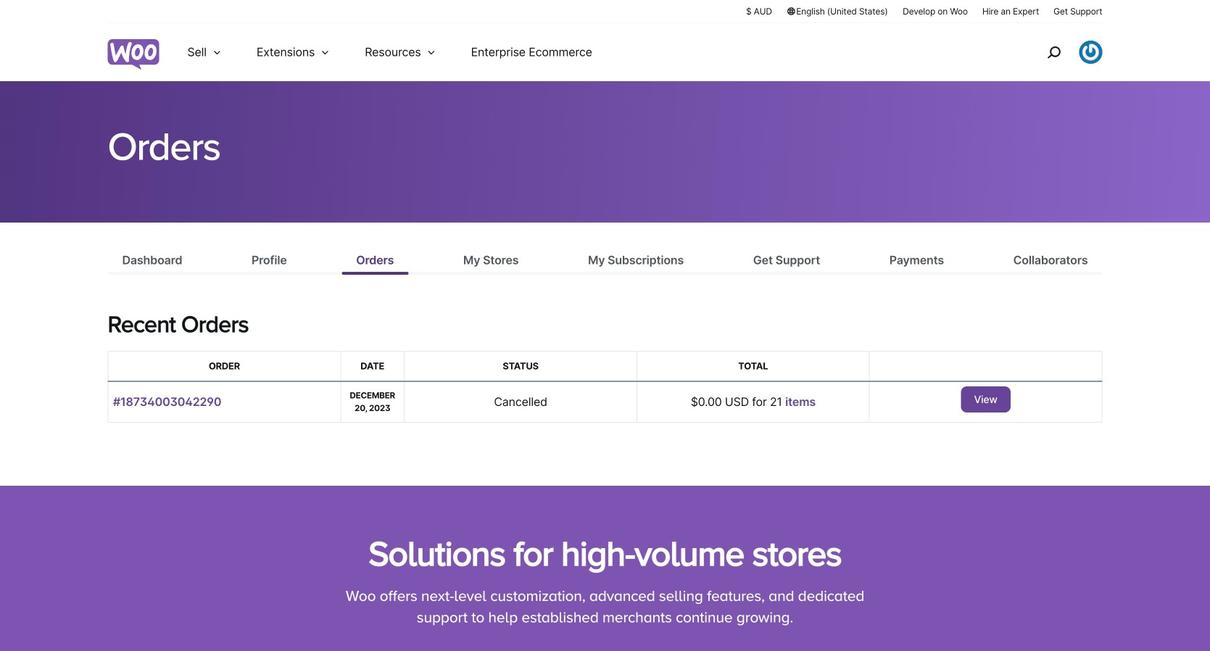 Task type: vqa. For each thing, say whether or not it's contained in the screenshot.
the top it
no



Task type: describe. For each thing, give the bounding box(es) containing it.
open account menu image
[[1079, 41, 1102, 64]]

search image
[[1042, 41, 1065, 64]]

service navigation menu element
[[1016, 29, 1102, 76]]



